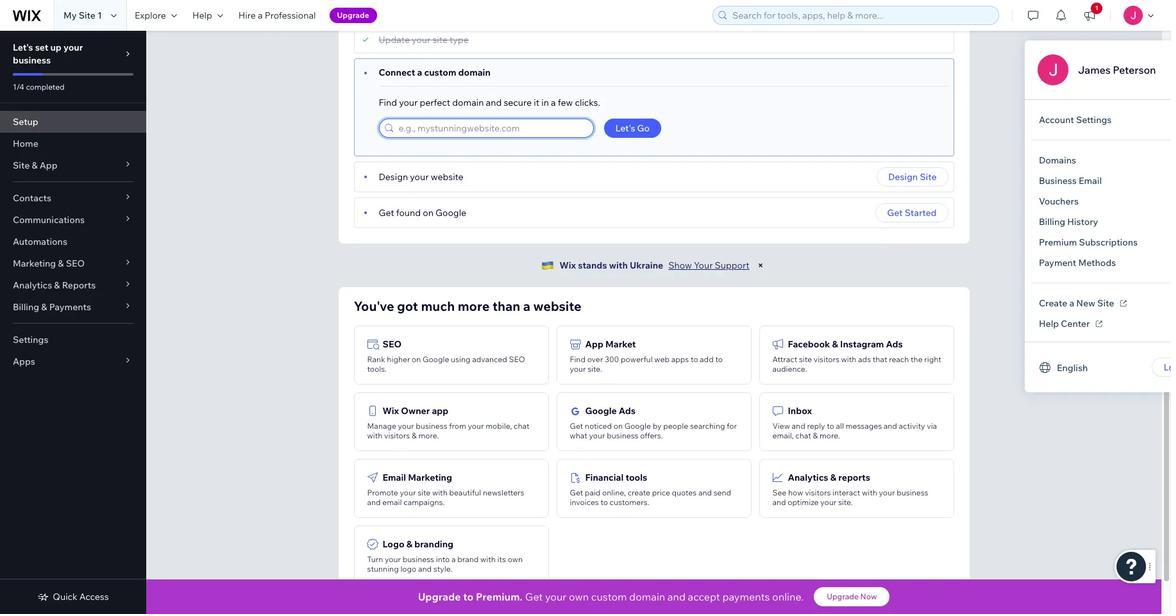 Task type: describe. For each thing, give the bounding box(es) containing it.
promote
[[367, 488, 398, 498]]

1 inside button
[[1095, 4, 1099, 12]]

apps
[[672, 355, 689, 364]]

billing history link
[[1029, 212, 1109, 232]]

let's go button
[[604, 119, 661, 138]]

that
[[873, 355, 888, 364]]

to right add
[[716, 355, 723, 364]]

domains link
[[1029, 150, 1087, 171]]

and inside 'see how visitors interact with your business and optimize your site.'
[[773, 498, 786, 507]]

to left the premium.
[[463, 591, 474, 604]]

powerful
[[621, 355, 653, 364]]

audience.
[[773, 364, 807, 374]]

your right the premium.
[[545, 591, 567, 604]]

newsletters
[[483, 488, 524, 498]]

premium
[[1039, 237, 1077, 248]]

update
[[379, 34, 410, 46]]

0 horizontal spatial 1
[[98, 10, 102, 21]]

your inside the turn your business into a brand with its own stunning logo and style.
[[385, 555, 401, 565]]

your left perfect
[[399, 97, 418, 108]]

site for promote your site with beautiful newsletters and email campaigns.
[[418, 488, 431, 498]]

mobile,
[[486, 422, 512, 431]]

secure
[[504, 97, 532, 108]]

site. for market
[[588, 364, 602, 374]]

help for help
[[192, 10, 212, 21]]

wix for wix stands with ukraine show your support
[[560, 260, 576, 271]]

payment methods link
[[1029, 253, 1127, 273]]

google for found
[[436, 207, 467, 219]]

ads
[[858, 355, 871, 364]]

1/4 completed
[[13, 82, 65, 92]]

you've got much more than a website
[[354, 298, 582, 314]]

domains
[[1039, 155, 1077, 166]]

update your site type
[[379, 34, 469, 46]]

paid
[[585, 488, 601, 498]]

& for analytics & reports
[[831, 472, 837, 484]]

it
[[534, 97, 540, 108]]

quick
[[53, 592, 77, 603]]

help center
[[1039, 318, 1090, 330]]

1/4
[[13, 82, 24, 92]]

show
[[669, 260, 692, 271]]

sidebar element
[[0, 31, 146, 615]]

more
[[458, 298, 490, 314]]

marketing & seo
[[13, 258, 85, 269]]

& for marketing & seo
[[58, 258, 64, 269]]

to left add
[[691, 355, 698, 364]]

analytics & reports
[[13, 280, 96, 291]]

get noticed on google by people searching for what your business offers.
[[570, 422, 737, 441]]

completed
[[26, 82, 65, 92]]

see how visitors interact with your business and optimize your site.
[[773, 488, 929, 507]]

business
[[1039, 175, 1077, 187]]

apps button
[[0, 351, 146, 373]]

style.
[[434, 565, 452, 574]]

visitors inside manage your business from your mobile, chat with visitors & more.
[[384, 431, 410, 441]]

design site button
[[877, 167, 949, 187]]

tools
[[626, 472, 648, 484]]

and left activity
[[884, 422, 897, 431]]

my
[[64, 10, 77, 21]]

go
[[637, 123, 650, 134]]

business inside manage your business from your mobile, chat with visitors & more.
[[416, 422, 448, 431]]

few
[[558, 97, 573, 108]]

and left accept
[[668, 591, 686, 604]]

price
[[652, 488, 670, 498]]

hire a professional link
[[231, 0, 324, 31]]

more. inside view and reply to all messages and activity via email, chat & more.
[[820, 431, 840, 441]]

chat inside view and reply to all messages and activity via email, chat & more.
[[796, 431, 811, 441]]

to inside the get paid online, create price quotes and send invoices to customers.
[[601, 498, 608, 507]]

billing & payments
[[13, 302, 91, 313]]

help for help center
[[1039, 318, 1059, 330]]

Search for tools, apps, help & more... field
[[729, 6, 995, 24]]

your inside let's set up your business
[[64, 42, 83, 53]]

automations
[[13, 236, 67, 248]]

instagram
[[840, 339, 884, 350]]

site. for &
[[838, 498, 853, 507]]

and inside the get paid online, create price quotes and send invoices to customers.
[[699, 488, 712, 498]]

with inside 'see how visitors interact with your business and optimize your site.'
[[862, 488, 878, 498]]

analytics for analytics & reports
[[788, 472, 829, 484]]

automations link
[[0, 231, 146, 253]]

business email
[[1039, 175, 1102, 187]]

type
[[450, 34, 469, 46]]

site right new
[[1098, 298, 1115, 309]]

on for found
[[423, 207, 434, 219]]

and down inbox
[[792, 422, 806, 431]]

send
[[714, 488, 731, 498]]

get right the premium.
[[525, 591, 543, 604]]

0 vertical spatial ads
[[886, 339, 903, 350]]

google ads
[[585, 405, 636, 417]]

your up get found on google
[[410, 171, 429, 183]]

a right "connect"
[[417, 67, 422, 78]]

stunning
[[367, 565, 399, 574]]

domain for custom
[[458, 67, 491, 78]]

rank higher on google using advanced seo tools.
[[367, 355, 525, 374]]

your right from
[[468, 422, 484, 431]]

history
[[1068, 216, 1099, 228]]

up
[[50, 42, 61, 53]]

web
[[655, 355, 670, 364]]

lo link
[[1152, 358, 1171, 377]]

found
[[396, 207, 421, 219]]

account settings
[[1039, 114, 1112, 126]]

let's set up your business
[[13, 42, 83, 66]]

e.g., mystunningwebsite.com field
[[395, 119, 589, 137]]

create a new site link
[[1029, 293, 1136, 314]]

google for higher
[[423, 355, 449, 364]]

your down analytics & reports
[[821, 498, 837, 507]]

methods
[[1079, 257, 1116, 269]]

get for get noticed on google by people searching for what your business offers.
[[570, 422, 583, 431]]

now
[[861, 592, 877, 602]]

beautiful
[[449, 488, 481, 498]]

rank
[[367, 355, 385, 364]]

offers.
[[640, 431, 663, 441]]

logo
[[383, 539, 405, 550]]

seo inside popup button
[[66, 258, 85, 269]]

site for update your site type
[[433, 34, 448, 46]]

app inside dropdown button
[[40, 160, 57, 171]]

create
[[628, 488, 651, 498]]

payment
[[1039, 257, 1077, 269]]

billing for billing & payments
[[13, 302, 39, 313]]

wix for wix owner app
[[383, 405, 399, 417]]

stands
[[578, 260, 607, 271]]

quick access button
[[37, 592, 109, 603]]

get found on google
[[379, 207, 467, 219]]

manage
[[367, 422, 396, 431]]

analytics for analytics & reports
[[13, 280, 52, 291]]

got
[[397, 298, 418, 314]]

analytics & reports
[[788, 472, 871, 484]]

0 horizontal spatial email
[[383, 472, 406, 484]]

1 vertical spatial custom
[[591, 591, 627, 604]]

logo & branding
[[383, 539, 454, 550]]

business inside the turn your business into a brand with its own stunning logo and style.
[[403, 555, 434, 565]]

upgrade for upgrade
[[337, 10, 369, 20]]

apps
[[13, 356, 35, 368]]

site inside button
[[920, 171, 937, 183]]

upgrade to premium. get your own custom domain and accept payments online.
[[418, 591, 804, 604]]

find for find over 300 powerful web apps to add to your site.
[[570, 355, 586, 364]]

a right than
[[523, 298, 531, 314]]

site inside dropdown button
[[13, 160, 30, 171]]

set
[[35, 42, 48, 53]]

1 vertical spatial ads
[[619, 405, 636, 417]]

upgrade for upgrade now
[[827, 592, 859, 602]]

with inside manage your business from your mobile, chat with visitors & more.
[[367, 431, 383, 441]]

& for site & app
[[32, 160, 38, 171]]

wix owner app
[[383, 405, 449, 417]]

reports
[[62, 280, 96, 291]]



Task type: vqa. For each thing, say whether or not it's contained in the screenshot.
"send"
yes



Task type: locate. For each thing, give the bounding box(es) containing it.
with inside the turn your business into a brand with its own stunning logo and style.
[[481, 555, 496, 565]]

and
[[486, 97, 502, 108], [792, 422, 806, 431], [884, 422, 897, 431], [699, 488, 712, 498], [367, 498, 381, 507], [773, 498, 786, 507], [418, 565, 432, 574], [668, 591, 686, 604]]

more.
[[419, 431, 439, 441], [820, 431, 840, 441]]

hire a professional
[[238, 10, 316, 21]]

2 vertical spatial seo
[[509, 355, 525, 364]]

0 horizontal spatial app
[[40, 160, 57, 171]]

billing history
[[1039, 216, 1099, 228]]

owner
[[401, 405, 430, 417]]

than
[[493, 298, 520, 314]]

on inside rank higher on google using advanced seo tools.
[[412, 355, 421, 364]]

your inside get noticed on google by people searching for what your business offers.
[[589, 431, 605, 441]]

premium subscriptions
[[1039, 237, 1138, 248]]

upgrade left now
[[827, 592, 859, 602]]

wix stands with ukraine show your support
[[560, 260, 750, 271]]

0 horizontal spatial find
[[379, 97, 397, 108]]

more. down app
[[419, 431, 439, 441]]

& left "reports" at the top left of page
[[54, 280, 60, 291]]

visitors for analytics
[[805, 488, 831, 498]]

1 vertical spatial email
[[383, 472, 406, 484]]

and left email
[[367, 498, 381, 507]]

your down owner
[[398, 422, 414, 431]]

2 horizontal spatial seo
[[509, 355, 525, 364]]

with
[[609, 260, 628, 271], [841, 355, 857, 364], [367, 431, 383, 441], [432, 488, 448, 498], [862, 488, 878, 498], [481, 555, 496, 565]]

0 vertical spatial website
[[431, 171, 464, 183]]

0 horizontal spatial help
[[192, 10, 212, 21]]

upgrade now
[[827, 592, 877, 602]]

billing for billing history
[[1039, 216, 1066, 228]]

site & app
[[13, 160, 57, 171]]

2 vertical spatial site
[[418, 488, 431, 498]]

with left "beautiful"
[[432, 488, 448, 498]]

visitors inside 'see how visitors interact with your business and optimize your site.'
[[805, 488, 831, 498]]

in
[[542, 97, 549, 108]]

and left secure
[[486, 97, 502, 108]]

design for design site
[[889, 171, 918, 183]]

0 horizontal spatial analytics
[[13, 280, 52, 291]]

to right invoices at the bottom of page
[[601, 498, 608, 507]]

& down home
[[32, 160, 38, 171]]

site right the my
[[79, 10, 96, 21]]

interact
[[833, 488, 861, 498]]

google up noticed
[[585, 405, 617, 417]]

with down the facebook & instagram ads
[[841, 355, 857, 364]]

facebook
[[788, 339, 830, 350]]

& inside dropdown button
[[54, 280, 60, 291]]

own inside the turn your business into a brand with its own stunning logo and style.
[[508, 555, 523, 565]]

help down create
[[1039, 318, 1059, 330]]

0 vertical spatial help
[[192, 10, 212, 21]]

a right hire
[[258, 10, 263, 21]]

wix
[[560, 260, 576, 271], [383, 405, 399, 417]]

ads up reach
[[886, 339, 903, 350]]

all
[[836, 422, 844, 431]]

let's go
[[616, 123, 650, 134]]

and inside the turn your business into a brand with its own stunning logo and style.
[[418, 565, 432, 574]]

site inside attract site visitors with ads that reach the right audience.
[[799, 355, 812, 364]]

website
[[431, 171, 464, 183], [533, 298, 582, 314]]

over
[[587, 355, 603, 364]]

accept
[[688, 591, 720, 604]]

site & app button
[[0, 155, 146, 176]]

2 horizontal spatial site
[[799, 355, 812, 364]]

chat
[[514, 422, 530, 431], [796, 431, 811, 441]]

& for billing & payments
[[41, 302, 47, 313]]

financial tools
[[585, 472, 648, 484]]

custom
[[424, 67, 456, 78], [591, 591, 627, 604]]

manage your business from your mobile, chat with visitors & more.
[[367, 422, 530, 441]]

invoices
[[570, 498, 599, 507]]

with inside attract site visitors with ads that reach the right audience.
[[841, 355, 857, 364]]

with right stands
[[609, 260, 628, 271]]

on for noticed
[[614, 422, 623, 431]]

0 horizontal spatial marketing
[[13, 258, 56, 269]]

site down facebook
[[799, 355, 812, 364]]

let's inside let's set up your business
[[13, 42, 33, 53]]

0 vertical spatial wix
[[560, 260, 576, 271]]

1 horizontal spatial marketing
[[408, 472, 452, 484]]

a inside the turn your business into a brand with its own stunning logo and style.
[[452, 555, 456, 565]]

chat inside manage your business from your mobile, chat with visitors & more.
[[514, 422, 530, 431]]

get inside the get paid online, create price quotes and send invoices to customers.
[[570, 488, 583, 498]]

1 horizontal spatial chat
[[796, 431, 811, 441]]

domain left accept
[[629, 591, 665, 604]]

settings up apps
[[13, 334, 48, 346]]

how
[[788, 488, 804, 498]]

& right logo
[[407, 539, 413, 550]]

settings right the account
[[1076, 114, 1112, 126]]

1 vertical spatial let's
[[616, 123, 635, 134]]

let's inside button
[[616, 123, 635, 134]]

0 horizontal spatial design
[[379, 171, 408, 183]]

0 horizontal spatial own
[[508, 555, 523, 565]]

professional
[[265, 10, 316, 21]]

design for design your website
[[379, 171, 408, 183]]

1 vertical spatial marketing
[[408, 472, 452, 484]]

1 horizontal spatial 1
[[1095, 4, 1099, 12]]

email
[[383, 498, 402, 507]]

setup link
[[0, 111, 146, 133]]

0 vertical spatial billing
[[1039, 216, 1066, 228]]

on for higher
[[412, 355, 421, 364]]

home link
[[0, 133, 146, 155]]

and left how
[[773, 498, 786, 507]]

1 horizontal spatial own
[[569, 591, 589, 604]]

visitors down facebook
[[814, 355, 840, 364]]

0 vertical spatial seo
[[66, 258, 85, 269]]

0 vertical spatial marketing
[[13, 258, 56, 269]]

google inside rank higher on google using advanced seo tools.
[[423, 355, 449, 364]]

site. down reports
[[838, 498, 853, 507]]

billing inside billing history link
[[1039, 216, 1066, 228]]

analytics down marketing & seo
[[13, 280, 52, 291]]

1 horizontal spatial wix
[[560, 260, 576, 271]]

business email link
[[1029, 171, 1112, 191]]

let's for let's go
[[616, 123, 635, 134]]

& for analytics & reports
[[54, 280, 60, 291]]

1 vertical spatial analytics
[[788, 472, 829, 484]]

your down logo
[[385, 555, 401, 565]]

help left hire
[[192, 10, 212, 21]]

analytics up how
[[788, 472, 829, 484]]

1 vertical spatial find
[[570, 355, 586, 364]]

english
[[1057, 362, 1088, 374]]

get inside button
[[887, 207, 903, 219]]

2 vertical spatial domain
[[629, 591, 665, 604]]

1 vertical spatial seo
[[383, 339, 402, 350]]

site up started
[[920, 171, 937, 183]]

payments
[[723, 591, 770, 604]]

1 vertical spatial settings
[[13, 334, 48, 346]]

your inside find over 300 powerful web apps to add to your site.
[[570, 364, 586, 374]]

1 vertical spatial own
[[569, 591, 589, 604]]

upgrade inside button
[[337, 10, 369, 20]]

1 horizontal spatial email
[[1079, 175, 1102, 187]]

your right interact
[[879, 488, 895, 498]]

create
[[1039, 298, 1068, 309]]

turn
[[367, 555, 383, 565]]

1 horizontal spatial find
[[570, 355, 586, 364]]

marketing inside popup button
[[13, 258, 56, 269]]

online.
[[772, 591, 804, 604]]

0 horizontal spatial settings
[[13, 334, 48, 346]]

find for find your perfect domain and secure it in a few clicks.
[[379, 97, 397, 108]]

0 horizontal spatial on
[[412, 355, 421, 364]]

billing down analytics & reports
[[13, 302, 39, 313]]

0 horizontal spatial more.
[[419, 431, 439, 441]]

0 vertical spatial app
[[40, 160, 57, 171]]

& for facebook & instagram ads
[[832, 339, 838, 350]]

google inside get noticed on google by people searching for what your business offers.
[[625, 422, 651, 431]]

ads up get noticed on google by people searching for what your business offers.
[[619, 405, 636, 417]]

help inside button
[[192, 10, 212, 21]]

with left its
[[481, 555, 496, 565]]

google
[[436, 207, 467, 219], [423, 355, 449, 364], [585, 405, 617, 417], [625, 422, 651, 431]]

email right business
[[1079, 175, 1102, 187]]

james peterson
[[1078, 64, 1156, 76]]

your down email marketing
[[400, 488, 416, 498]]

0 vertical spatial analytics
[[13, 280, 52, 291]]

1 vertical spatial domain
[[452, 97, 484, 108]]

0 vertical spatial email
[[1079, 175, 1102, 187]]

visitors inside attract site visitors with ads that reach the right audience.
[[814, 355, 840, 364]]

domain right perfect
[[452, 97, 484, 108]]

billing up premium
[[1039, 216, 1066, 228]]

0 horizontal spatial custom
[[424, 67, 456, 78]]

1 vertical spatial wix
[[383, 405, 399, 417]]

your right up
[[64, 42, 83, 53]]

for
[[727, 422, 737, 431]]

a inside hire a professional link
[[258, 10, 263, 21]]

create a new site
[[1039, 298, 1115, 309]]

app down home link
[[40, 160, 57, 171]]

design site
[[889, 171, 937, 183]]

on inside get noticed on google by people searching for what your business offers.
[[614, 422, 623, 431]]

design inside button
[[889, 171, 918, 183]]

& left "all"
[[813, 431, 818, 441]]

0 vertical spatial settings
[[1076, 114, 1112, 126]]

site. inside find over 300 powerful web apps to add to your site.
[[588, 364, 602, 374]]

get for get paid online, create price quotes and send invoices to customers.
[[570, 488, 583, 498]]

& inside dropdown button
[[32, 160, 38, 171]]

a right in
[[551, 97, 556, 108]]

0 vertical spatial own
[[508, 555, 523, 565]]

1 vertical spatial visitors
[[384, 431, 410, 441]]

2 design from the left
[[889, 171, 918, 183]]

1 design from the left
[[379, 171, 408, 183]]

reply
[[807, 422, 825, 431]]

1 horizontal spatial ads
[[886, 339, 903, 350]]

find your perfect domain and secure it in a few clicks.
[[379, 97, 600, 108]]

1
[[1095, 4, 1099, 12], [98, 10, 102, 21]]

seo inside rank higher on google using advanced seo tools.
[[509, 355, 525, 364]]

google right found
[[436, 207, 467, 219]]

with inside promote your site with beautiful newsletters and email campaigns.
[[432, 488, 448, 498]]

& up analytics & reports
[[58, 258, 64, 269]]

1 vertical spatial site
[[799, 355, 812, 364]]

account
[[1039, 114, 1074, 126]]

settings link
[[0, 329, 146, 351]]

a left new
[[1070, 298, 1075, 309]]

connect
[[379, 67, 415, 78]]

0 horizontal spatial ads
[[619, 405, 636, 417]]

by
[[653, 422, 662, 431]]

0 horizontal spatial wix
[[383, 405, 399, 417]]

marketing up promote your site with beautiful newsletters and email campaigns.
[[408, 472, 452, 484]]

upgrade inside upgrade now button
[[827, 592, 859, 602]]

1 vertical spatial help
[[1039, 318, 1059, 330]]

1 horizontal spatial website
[[533, 298, 582, 314]]

0 vertical spatial domain
[[458, 67, 491, 78]]

help center link
[[1029, 314, 1112, 334]]

1 right the my
[[98, 10, 102, 21]]

1 horizontal spatial analytics
[[788, 472, 829, 484]]

0 vertical spatial visitors
[[814, 355, 840, 364]]

more. inside manage your business from your mobile, chat with visitors & more.
[[419, 431, 439, 441]]

your left over
[[570, 364, 586, 374]]

ads
[[886, 339, 903, 350], [619, 405, 636, 417]]

to inside view and reply to all messages and activity via email, chat & more.
[[827, 422, 835, 431]]

1 horizontal spatial settings
[[1076, 114, 1112, 126]]

payment methods
[[1039, 257, 1116, 269]]

to
[[691, 355, 698, 364], [716, 355, 723, 364], [827, 422, 835, 431], [601, 498, 608, 507], [463, 591, 474, 604]]

email up promote
[[383, 472, 406, 484]]

upgrade right professional
[[337, 10, 369, 20]]

find down "connect"
[[379, 97, 397, 108]]

settings inside sidebar element
[[13, 334, 48, 346]]

1 more. from the left
[[419, 431, 439, 441]]

1 vertical spatial site.
[[838, 498, 853, 507]]

domain for perfect
[[452, 97, 484, 108]]

attract site visitors with ads that reach the right audience.
[[773, 355, 942, 374]]

0 horizontal spatial chat
[[514, 422, 530, 431]]

get inside get noticed on google by people searching for what your business offers.
[[570, 422, 583, 431]]

facebook & instagram ads
[[788, 339, 903, 350]]

chat right email,
[[796, 431, 811, 441]]

design up found
[[379, 171, 408, 183]]

seo right "advanced" on the bottom of the page
[[509, 355, 525, 364]]

find inside find over 300 powerful web apps to add to your site.
[[570, 355, 586, 364]]

website right than
[[533, 298, 582, 314]]

wix up manage
[[383, 405, 399, 417]]

find
[[379, 97, 397, 108], [570, 355, 586, 364]]

& up interact
[[831, 472, 837, 484]]

1 horizontal spatial more.
[[820, 431, 840, 441]]

lo
[[1164, 362, 1171, 373]]

0 horizontal spatial seo
[[66, 258, 85, 269]]

0 vertical spatial find
[[379, 97, 397, 108]]

with up promote
[[367, 431, 383, 441]]

1 horizontal spatial billing
[[1039, 216, 1066, 228]]

get for get found on google
[[379, 207, 394, 219]]

analytics
[[13, 280, 52, 291], [788, 472, 829, 484]]

your right update
[[412, 34, 431, 46]]

messages
[[846, 422, 882, 431]]

premium.
[[476, 591, 523, 604]]

site down email marketing
[[418, 488, 431, 498]]

0 horizontal spatial site
[[418, 488, 431, 498]]

billing inside billing & payments popup button
[[13, 302, 39, 313]]

and left send at the bottom of page
[[699, 488, 712, 498]]

get left paid
[[570, 488, 583, 498]]

get left started
[[887, 207, 903, 219]]

site inside promote your site with beautiful newsletters and email campaigns.
[[418, 488, 431, 498]]

& inside manage your business from your mobile, chat with visitors & more.
[[412, 431, 417, 441]]

0 horizontal spatial website
[[431, 171, 464, 183]]

on right found
[[423, 207, 434, 219]]

site. inside 'see how visitors interact with your business and optimize your site.'
[[838, 498, 853, 507]]

on down google ads
[[614, 422, 623, 431]]

2 vertical spatial visitors
[[805, 488, 831, 498]]

seo up analytics & reports dropdown button
[[66, 258, 85, 269]]

0 vertical spatial site
[[433, 34, 448, 46]]

site.
[[588, 364, 602, 374], [838, 498, 853, 507]]

2 horizontal spatial on
[[614, 422, 623, 431]]

1 horizontal spatial upgrade
[[418, 591, 461, 604]]

business inside let's set up your business
[[13, 55, 51, 66]]

get for get started
[[887, 207, 903, 219]]

searching
[[690, 422, 725, 431]]

1 horizontal spatial app
[[585, 339, 604, 350]]

with down reports
[[862, 488, 878, 498]]

website up get found on google
[[431, 171, 464, 183]]

turn your business into a brand with its own stunning logo and style.
[[367, 555, 523, 574]]

visitors for facebook
[[814, 355, 840, 364]]

design up the get started
[[889, 171, 918, 183]]

on right higher
[[412, 355, 421, 364]]

upgrade for upgrade to premium. get your own custom domain and accept payments online.
[[418, 591, 461, 604]]

a inside create a new site link
[[1070, 298, 1075, 309]]

seo
[[66, 258, 85, 269], [383, 339, 402, 350], [509, 355, 525, 364]]

domain
[[458, 67, 491, 78], [452, 97, 484, 108], [629, 591, 665, 604]]

0 vertical spatial custom
[[424, 67, 456, 78]]

and right logo
[[418, 565, 432, 574]]

communications
[[13, 214, 85, 226]]

1 vertical spatial website
[[533, 298, 582, 314]]

& inside view and reply to all messages and activity via email, chat & more.
[[813, 431, 818, 441]]

your inside promote your site with beautiful newsletters and email campaigns.
[[400, 488, 416, 498]]

1 horizontal spatial on
[[423, 207, 434, 219]]

reports
[[839, 472, 871, 484]]

1 horizontal spatial design
[[889, 171, 918, 183]]

1 horizontal spatial site
[[433, 34, 448, 46]]

via
[[927, 422, 937, 431]]

hire
[[238, 10, 256, 21]]

0 horizontal spatial let's
[[13, 42, 33, 53]]

find left over
[[570, 355, 586, 364]]

upgrade button
[[329, 8, 377, 23]]

1 horizontal spatial let's
[[616, 123, 635, 134]]

& down owner
[[412, 431, 417, 441]]

business inside 'see how visitors interact with your business and optimize your site.'
[[897, 488, 929, 498]]

2 horizontal spatial upgrade
[[827, 592, 859, 602]]

1 horizontal spatial site.
[[838, 498, 853, 507]]

google for noticed
[[625, 422, 651, 431]]

0 vertical spatial let's
[[13, 42, 33, 53]]

upgrade down style.
[[418, 591, 461, 604]]

visitors down analytics & reports
[[805, 488, 831, 498]]

account settings link
[[1029, 110, 1122, 130]]

& right facebook
[[832, 339, 838, 350]]

2 vertical spatial on
[[614, 422, 623, 431]]

300
[[605, 355, 619, 364]]

1 vertical spatial billing
[[13, 302, 39, 313]]

let's left set
[[13, 42, 33, 53]]

upgrade
[[337, 10, 369, 20], [418, 591, 461, 604], [827, 592, 859, 602]]

1 horizontal spatial seo
[[383, 339, 402, 350]]

0 horizontal spatial upgrade
[[337, 10, 369, 20]]

0 horizontal spatial billing
[[13, 302, 39, 313]]

clicks.
[[575, 97, 600, 108]]

chat right mobile,
[[514, 422, 530, 431]]

communications button
[[0, 209, 146, 231]]

& down analytics & reports
[[41, 302, 47, 313]]

visitors down owner
[[384, 431, 410, 441]]

1 up james
[[1095, 4, 1099, 12]]

0 vertical spatial site.
[[588, 364, 602, 374]]

let's for let's set up your business
[[13, 42, 33, 53]]

your right what at the bottom of page
[[589, 431, 605, 441]]

2 more. from the left
[[820, 431, 840, 441]]

1 horizontal spatial custom
[[591, 591, 627, 604]]

0 vertical spatial on
[[423, 207, 434, 219]]

app up over
[[585, 339, 604, 350]]

business inside get noticed on google by people searching for what your business offers.
[[607, 431, 639, 441]]

0 horizontal spatial site.
[[588, 364, 602, 374]]

1 vertical spatial on
[[412, 355, 421, 364]]

1 vertical spatial app
[[585, 339, 604, 350]]

analytics inside dropdown button
[[13, 280, 52, 291]]

& for logo & branding
[[407, 539, 413, 550]]

to left "all"
[[827, 422, 835, 431]]

access
[[79, 592, 109, 603]]

more. left "messages"
[[820, 431, 840, 441]]

get started
[[887, 207, 937, 219]]

get left noticed
[[570, 422, 583, 431]]

seo up higher
[[383, 339, 402, 350]]

and inside promote your site with beautiful newsletters and email campaigns.
[[367, 498, 381, 507]]

google left using
[[423, 355, 449, 364]]

1 horizontal spatial help
[[1039, 318, 1059, 330]]

you've
[[354, 298, 394, 314]]



